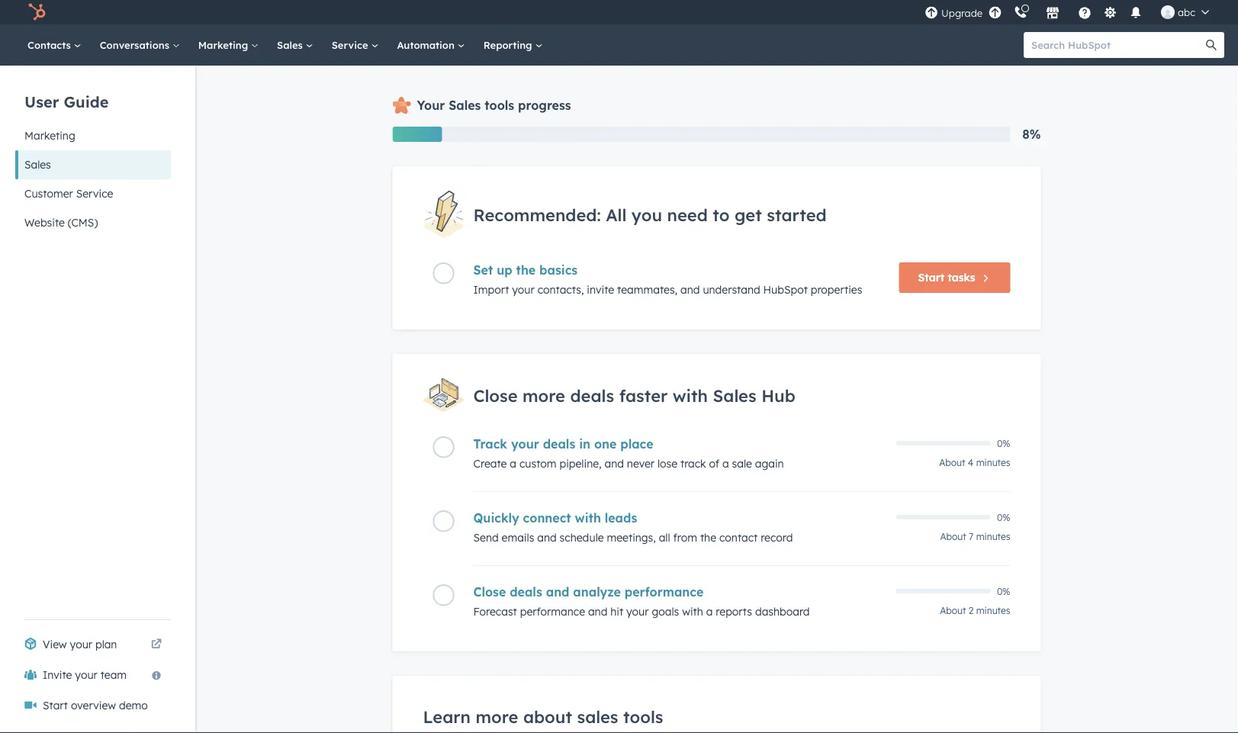 Task type: locate. For each thing, give the bounding box(es) containing it.
0 horizontal spatial service
[[76, 187, 113, 200]]

hubspot link
[[18, 3, 57, 21]]

tools right the sales
[[623, 706, 663, 727]]

minutes for close deals and analyze performance
[[976, 605, 1010, 616]]

in
[[579, 436, 590, 452]]

link opens in a new window image
[[151, 639, 162, 650]]

close
[[473, 385, 518, 406], [473, 584, 506, 600]]

0 horizontal spatial start
[[43, 699, 68, 712]]

1 horizontal spatial start
[[918, 271, 945, 284]]

your inside track your deals in one place create a custom pipeline, and never lose track of a sale again
[[511, 436, 539, 452]]

your left team
[[75, 668, 97, 682]]

0% up about 2 minutes
[[997, 586, 1010, 597]]

0% up about 4 minutes
[[997, 438, 1010, 449]]

2 vertical spatial deals
[[510, 584, 542, 600]]

0 horizontal spatial more
[[476, 706, 518, 727]]

hubspot
[[763, 283, 808, 297]]

all
[[606, 204, 627, 225]]

and left hit
[[588, 605, 608, 618]]

your inside button
[[75, 668, 97, 682]]

menu containing abc
[[923, 0, 1220, 24]]

import
[[473, 283, 509, 297]]

0 vertical spatial service
[[332, 39, 371, 51]]

lose
[[658, 457, 677, 470]]

customer
[[24, 187, 73, 200]]

0 vertical spatial performance
[[625, 584, 704, 600]]

your down "up"
[[512, 283, 535, 297]]

your for plan
[[70, 638, 92, 651]]

marketing down 'user'
[[24, 129, 75, 142]]

conversations
[[100, 39, 172, 51]]

properties
[[811, 283, 862, 297]]

1 vertical spatial performance
[[520, 605, 585, 618]]

your
[[512, 283, 535, 297], [511, 436, 539, 452], [626, 605, 649, 618], [70, 638, 92, 651], [75, 668, 97, 682]]

start tasks
[[918, 271, 975, 284]]

a
[[510, 457, 516, 470], [722, 457, 729, 470], [706, 605, 713, 618]]

service inside button
[[76, 187, 113, 200]]

recommended: all you need to get started
[[473, 204, 827, 225]]

1 0% from the top
[[997, 438, 1010, 449]]

marketing inside button
[[24, 129, 75, 142]]

tools
[[485, 98, 514, 113], [623, 706, 663, 727]]

performance up goals
[[625, 584, 704, 600]]

deals left in
[[543, 436, 575, 452]]

minutes right 7
[[976, 531, 1010, 542]]

1 vertical spatial with
[[575, 510, 601, 526]]

0 horizontal spatial a
[[510, 457, 516, 470]]

deals up in
[[570, 385, 614, 406]]

more for about
[[476, 706, 518, 727]]

0 vertical spatial deals
[[570, 385, 614, 406]]

the
[[516, 263, 536, 278], [700, 531, 716, 544]]

with
[[673, 385, 708, 406], [575, 510, 601, 526], [682, 605, 703, 618]]

about for track your deals in one place
[[939, 457, 965, 468]]

close up forecast
[[473, 584, 506, 600]]

2 minutes from the top
[[976, 531, 1010, 542]]

marketing link
[[189, 24, 268, 66]]

one
[[594, 436, 617, 452]]

a right create
[[510, 457, 516, 470]]

deals inside track your deals in one place create a custom pipeline, and never lose track of a sale again
[[543, 436, 575, 452]]

about 7 minutes
[[940, 531, 1010, 542]]

invite
[[43, 668, 72, 682]]

more right learn
[[476, 706, 518, 727]]

website (cms) button
[[15, 208, 171, 237]]

1 horizontal spatial the
[[700, 531, 716, 544]]

tasks
[[948, 271, 975, 284]]

start overview demo
[[43, 699, 148, 712]]

more
[[523, 385, 565, 406], [476, 706, 518, 727]]

and
[[680, 283, 700, 297], [605, 457, 624, 470], [537, 531, 557, 544], [546, 584, 569, 600], [588, 605, 608, 618]]

0 horizontal spatial tools
[[485, 98, 514, 113]]

user guide
[[24, 92, 109, 111]]

search button
[[1198, 32, 1224, 58]]

your up custom
[[511, 436, 539, 452]]

invite your team button
[[15, 660, 171, 690]]

menu
[[923, 0, 1220, 24]]

search image
[[1206, 40, 1217, 50]]

2 close from the top
[[473, 584, 506, 600]]

1 horizontal spatial more
[[523, 385, 565, 406]]

deals up forecast
[[510, 584, 542, 600]]

0 vertical spatial 0%
[[997, 438, 1010, 449]]

0 vertical spatial marketing
[[198, 39, 251, 51]]

0 horizontal spatial the
[[516, 263, 536, 278]]

minutes for quickly connect with leads
[[976, 531, 1010, 542]]

about left 2 on the right bottom of page
[[940, 605, 966, 616]]

start inside button
[[918, 271, 945, 284]]

sales link
[[268, 24, 322, 66]]

about
[[939, 457, 965, 468], [940, 531, 966, 542], [940, 605, 966, 616]]

8%
[[1022, 127, 1041, 142]]

0 horizontal spatial marketing
[[24, 129, 75, 142]]

sales right "your"
[[449, 98, 481, 113]]

0 vertical spatial about
[[939, 457, 965, 468]]

1 close from the top
[[473, 385, 518, 406]]

2 vertical spatial minutes
[[976, 605, 1010, 616]]

create
[[473, 457, 507, 470]]

need
[[667, 204, 708, 225]]

quickly connect with leads send emails and schedule meetings, all from the contact record
[[473, 510, 793, 544]]

with right faster
[[673, 385, 708, 406]]

the right "up"
[[516, 263, 536, 278]]

team
[[100, 668, 127, 682]]

start for start overview demo
[[43, 699, 68, 712]]

1 vertical spatial tools
[[623, 706, 663, 727]]

3 minutes from the top
[[976, 605, 1010, 616]]

link opens in a new window image
[[151, 635, 162, 654]]

the right from
[[700, 531, 716, 544]]

performance
[[625, 584, 704, 600], [520, 605, 585, 618]]

start
[[918, 271, 945, 284], [43, 699, 68, 712]]

about
[[523, 706, 572, 727]]

of
[[709, 457, 719, 470]]

leads
[[605, 510, 637, 526]]

0 vertical spatial the
[[516, 263, 536, 278]]

1 vertical spatial about
[[940, 531, 966, 542]]

your inside close deals and analyze performance forecast performance and hit your goals with a reports dashboard
[[626, 605, 649, 618]]

your inside set up the basics import your contacts, invite teammates, and understand hubspot properties
[[512, 283, 535, 297]]

service right sales link
[[332, 39, 371, 51]]

with inside quickly connect with leads send emails and schedule meetings, all from the contact record
[[575, 510, 601, 526]]

settings link
[[1101, 4, 1120, 20]]

a left reports
[[706, 605, 713, 618]]

2 vertical spatial about
[[940, 605, 966, 616]]

reports
[[716, 605, 752, 618]]

service
[[332, 39, 371, 51], [76, 187, 113, 200]]

more for deals
[[523, 385, 565, 406]]

marketing
[[198, 39, 251, 51], [24, 129, 75, 142]]

tools left progress
[[485, 98, 514, 113]]

goals
[[652, 605, 679, 618]]

your left plan
[[70, 638, 92, 651]]

plan
[[95, 638, 117, 651]]

1 horizontal spatial tools
[[623, 706, 663, 727]]

the inside set up the basics import your contacts, invite teammates, and understand hubspot properties
[[516, 263, 536, 278]]

0 vertical spatial more
[[523, 385, 565, 406]]

schedule
[[560, 531, 604, 544]]

0 horizontal spatial performance
[[520, 605, 585, 618]]

the inside quickly connect with leads send emails and schedule meetings, all from the contact record
[[700, 531, 716, 544]]

0% for quickly connect with leads
[[997, 512, 1010, 523]]

1 vertical spatial the
[[700, 531, 716, 544]]

with down close deals and analyze performance button
[[682, 605, 703, 618]]

3 0% from the top
[[997, 586, 1010, 597]]

1 horizontal spatial a
[[706, 605, 713, 618]]

track
[[680, 457, 706, 470]]

minutes right 4 at right
[[976, 457, 1010, 468]]

close up track
[[473, 385, 518, 406]]

1 horizontal spatial performance
[[625, 584, 704, 600]]

2 0% from the top
[[997, 512, 1010, 523]]

minutes for track your deals in one place
[[976, 457, 1010, 468]]

1 horizontal spatial marketing
[[198, 39, 251, 51]]

automation
[[397, 39, 457, 51]]

your right hit
[[626, 605, 649, 618]]

sales left hub
[[713, 385, 757, 406]]

start left tasks
[[918, 271, 945, 284]]

service down sales button on the left top of page
[[76, 187, 113, 200]]

close inside close deals and analyze performance forecast performance and hit your goals with a reports dashboard
[[473, 584, 506, 600]]

never
[[627, 457, 655, 470]]

0 vertical spatial close
[[473, 385, 518, 406]]

0% up "about 7 minutes"
[[997, 512, 1010, 523]]

contacts
[[27, 39, 74, 51]]

1 vertical spatial minutes
[[976, 531, 1010, 542]]

1 vertical spatial 0%
[[997, 512, 1010, 523]]

your
[[417, 98, 445, 113]]

your sales tools progress
[[417, 98, 571, 113]]

track
[[473, 436, 507, 452]]

about left 4 at right
[[939, 457, 965, 468]]

1 vertical spatial start
[[43, 699, 68, 712]]

7
[[969, 531, 974, 542]]

more up custom
[[523, 385, 565, 406]]

understand
[[703, 283, 760, 297]]

minutes right 2 on the right bottom of page
[[976, 605, 1010, 616]]

with up schedule
[[575, 510, 601, 526]]

start down the invite
[[43, 699, 68, 712]]

abc button
[[1152, 0, 1218, 24]]

user guide views element
[[15, 66, 171, 237]]

1 vertical spatial deals
[[543, 436, 575, 452]]

0 vertical spatial start
[[918, 271, 945, 284]]

0% for track your deals in one place
[[997, 438, 1010, 449]]

1 vertical spatial close
[[473, 584, 506, 600]]

a inside close deals and analyze performance forecast performance and hit your goals with a reports dashboard
[[706, 605, 713, 618]]

2 vertical spatial with
[[682, 605, 703, 618]]

2 vertical spatial 0%
[[997, 586, 1010, 597]]

0 vertical spatial minutes
[[976, 457, 1010, 468]]

performance down analyze
[[520, 605, 585, 618]]

place
[[620, 436, 653, 452]]

1 vertical spatial marketing
[[24, 129, 75, 142]]

and down one
[[605, 457, 624, 470]]

sales
[[277, 39, 306, 51], [449, 98, 481, 113], [24, 158, 51, 171], [713, 385, 757, 406]]

close for close more deals faster with sales hub
[[473, 385, 518, 406]]

1 minutes from the top
[[976, 457, 1010, 468]]

4
[[968, 457, 974, 468]]

and down connect
[[537, 531, 557, 544]]

and down 'set up the basics' button
[[680, 283, 700, 297]]

1 vertical spatial service
[[76, 187, 113, 200]]

a right of
[[722, 457, 729, 470]]

contact
[[719, 531, 758, 544]]

2 horizontal spatial a
[[722, 457, 729, 470]]

marketplaces button
[[1037, 0, 1069, 24]]

marketing left sales link
[[198, 39, 251, 51]]

view
[[43, 638, 67, 651]]

1 vertical spatial more
[[476, 706, 518, 727]]

sales up customer
[[24, 158, 51, 171]]

about left 7
[[940, 531, 966, 542]]

website
[[24, 216, 65, 229]]



Task type: vqa. For each thing, say whether or not it's contained in the screenshot.
Close conversation button
no



Task type: describe. For each thing, give the bounding box(es) containing it.
notifications image
[[1129, 7, 1143, 21]]

again
[[755, 457, 784, 470]]

contacts,
[[538, 283, 584, 297]]

track your deals in one place create a custom pipeline, and never lose track of a sale again
[[473, 436, 784, 470]]

service link
[[322, 24, 388, 66]]

1 horizontal spatial service
[[332, 39, 371, 51]]

with inside close deals and analyze performance forecast performance and hit your goals with a reports dashboard
[[682, 605, 703, 618]]

your for team
[[75, 668, 97, 682]]

close deals and analyze performance forecast performance and hit your goals with a reports dashboard
[[473, 584, 810, 618]]

abc
[[1178, 6, 1195, 18]]

hubspot image
[[27, 3, 46, 21]]

deals for your
[[543, 436, 575, 452]]

set
[[473, 263, 493, 278]]

about for close deals and analyze performance
[[940, 605, 966, 616]]

gary orlando image
[[1161, 5, 1175, 19]]

(cms)
[[68, 216, 98, 229]]

calling icon image
[[1014, 6, 1028, 20]]

and inside quickly connect with leads send emails and schedule meetings, all from the contact record
[[537, 531, 557, 544]]

2
[[969, 605, 974, 616]]

close for close deals and analyze performance forecast performance and hit your goals with a reports dashboard
[[473, 584, 506, 600]]

settings image
[[1104, 6, 1117, 20]]

meetings,
[[607, 531, 656, 544]]

from
[[673, 531, 697, 544]]

calling icon button
[[1008, 2, 1034, 22]]

quickly
[[473, 510, 519, 526]]

your sales tools progress progress bar
[[392, 127, 442, 142]]

0% for close deals and analyze performance
[[997, 586, 1010, 597]]

0 vertical spatial tools
[[485, 98, 514, 113]]

start tasks button
[[899, 263, 1010, 293]]

basics
[[539, 263, 578, 278]]

and left analyze
[[546, 584, 569, 600]]

dashboard
[[755, 605, 810, 618]]

start overview demo link
[[15, 690, 171, 721]]

teammates,
[[617, 283, 677, 297]]

to
[[713, 204, 730, 225]]

about 4 minutes
[[939, 457, 1010, 468]]

hit
[[610, 605, 623, 618]]

and inside set up the basics import your contacts, invite teammates, and understand hubspot properties
[[680, 283, 700, 297]]

reporting link
[[474, 24, 552, 66]]

contacts link
[[18, 24, 91, 66]]

upgrade
[[941, 7, 983, 19]]

view your plan link
[[15, 629, 171, 660]]

close more deals faster with sales hub
[[473, 385, 795, 406]]

start for start tasks
[[918, 271, 945, 284]]

notifications button
[[1123, 0, 1149, 24]]

sales right marketing link
[[277, 39, 306, 51]]

0 vertical spatial with
[[673, 385, 708, 406]]

invite
[[587, 283, 614, 297]]

help image
[[1078, 7, 1092, 21]]

user
[[24, 92, 59, 111]]

about 2 minutes
[[940, 605, 1010, 616]]

marketplaces image
[[1046, 7, 1060, 21]]

customer service
[[24, 187, 113, 200]]

forecast
[[473, 605, 517, 618]]

and inside track your deals in one place create a custom pipeline, and never lose track of a sale again
[[605, 457, 624, 470]]

sale
[[732, 457, 752, 470]]

record
[[761, 531, 793, 544]]

view your plan
[[43, 638, 117, 651]]

Search HubSpot search field
[[1024, 32, 1211, 58]]

deals for more
[[570, 385, 614, 406]]

hub
[[761, 385, 795, 406]]

reporting
[[483, 39, 535, 51]]

automation link
[[388, 24, 474, 66]]

faster
[[619, 385, 668, 406]]

free trials image
[[988, 6, 1002, 20]]

guide
[[64, 92, 109, 111]]

sales inside button
[[24, 158, 51, 171]]

deals inside close deals and analyze performance forecast performance and hit your goals with a reports dashboard
[[510, 584, 542, 600]]

quickly connect with leads button
[[473, 510, 887, 526]]

invite your team
[[43, 668, 127, 682]]

website (cms)
[[24, 216, 98, 229]]

all
[[659, 531, 670, 544]]

send
[[473, 531, 499, 544]]

about for quickly connect with leads
[[940, 531, 966, 542]]

learn
[[423, 706, 471, 727]]

started
[[767, 204, 827, 225]]

up
[[497, 263, 512, 278]]

set up the basics import your contacts, invite teammates, and understand hubspot properties
[[473, 263, 862, 297]]

custom
[[519, 457, 557, 470]]

sales button
[[15, 150, 171, 179]]

progress
[[518, 98, 571, 113]]

connect
[[523, 510, 571, 526]]

close deals and analyze performance button
[[473, 584, 887, 600]]

pipeline,
[[560, 457, 602, 470]]

recommended:
[[473, 204, 601, 225]]

demo
[[119, 699, 148, 712]]

set up the basics button
[[473, 263, 887, 278]]

conversations link
[[91, 24, 189, 66]]

upgrade image
[[925, 6, 938, 20]]

free trials link
[[986, 4, 1005, 20]]

sales
[[577, 706, 618, 727]]

your for deals
[[511, 436, 539, 452]]

get
[[735, 204, 762, 225]]

track your deals in one place button
[[473, 436, 887, 452]]

analyze
[[573, 584, 621, 600]]

emails
[[502, 531, 534, 544]]

help button
[[1072, 0, 1098, 24]]



